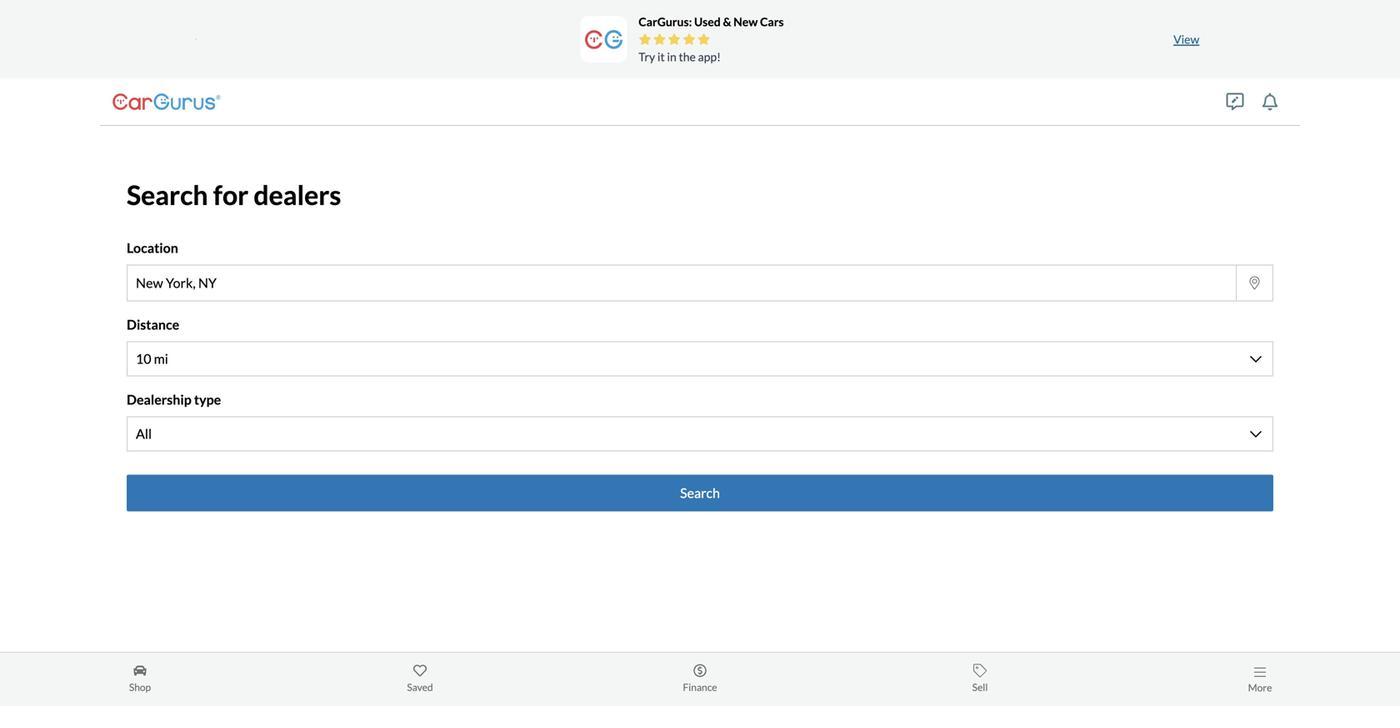 Task type: describe. For each thing, give the bounding box(es) containing it.
try it in the app!
[[639, 50, 721, 64]]

dealers
[[254, 179, 341, 211]]

open notifications navigation icon image
[[1262, 93, 1279, 110]]

the
[[679, 50, 696, 64]]

cargurus logo homepage link link
[[113, 85, 221, 118]]

view link
[[1162, 20, 1212, 58]]

new
[[734, 15, 758, 29]]

location
[[127, 240, 178, 256]]

Location text field
[[128, 265, 1236, 300]]

finance
[[683, 681, 717, 693]]

it
[[658, 50, 665, 64]]

search for search for dealers
[[127, 179, 208, 211]]

view
[[1174, 32, 1200, 46]]

more
[[1249, 681, 1273, 693]]

cars
[[760, 15, 784, 29]]

shop
[[129, 681, 151, 693]]

search for dealers
[[127, 179, 341, 211]]

dealership
[[127, 391, 192, 408]]

try
[[639, 50, 655, 64]]

&
[[723, 15, 732, 29]]

dealership type
[[127, 391, 221, 408]]

add a car review image
[[1227, 93, 1244, 110]]

search button
[[127, 475, 1274, 511]]

used
[[694, 15, 721, 29]]

type
[[194, 391, 221, 408]]

distance
[[127, 316, 179, 333]]

sell
[[973, 681, 988, 693]]

for
[[213, 179, 249, 211]]



Task type: locate. For each thing, give the bounding box(es) containing it.
0 horizontal spatial search
[[127, 179, 208, 211]]

in
[[667, 50, 677, 64]]

saved
[[407, 681, 433, 693]]

shop link
[[0, 661, 280, 698]]

1 vertical spatial search
[[680, 485, 720, 501]]

more button
[[1120, 661, 1401, 698]]

search for search
[[680, 485, 720, 501]]

search inside "button"
[[680, 485, 720, 501]]

0 vertical spatial search
[[127, 179, 208, 211]]

1 horizontal spatial search
[[680, 485, 720, 501]]

cargurus: used & new cars
[[639, 15, 784, 29]]

find my location image
[[1247, 276, 1263, 290]]

finance link
[[560, 661, 840, 698]]

app!
[[698, 50, 721, 64]]

cargurus:
[[639, 15, 692, 29]]

cargurus logo homepage link image
[[113, 85, 221, 118]]

saved link
[[280, 661, 560, 698]]

sell link
[[840, 661, 1120, 698]]

search
[[127, 179, 208, 211], [680, 485, 720, 501]]



Task type: vqa. For each thing, say whether or not it's contained in the screenshot.
CarGurus Logo Homepage Link
yes



